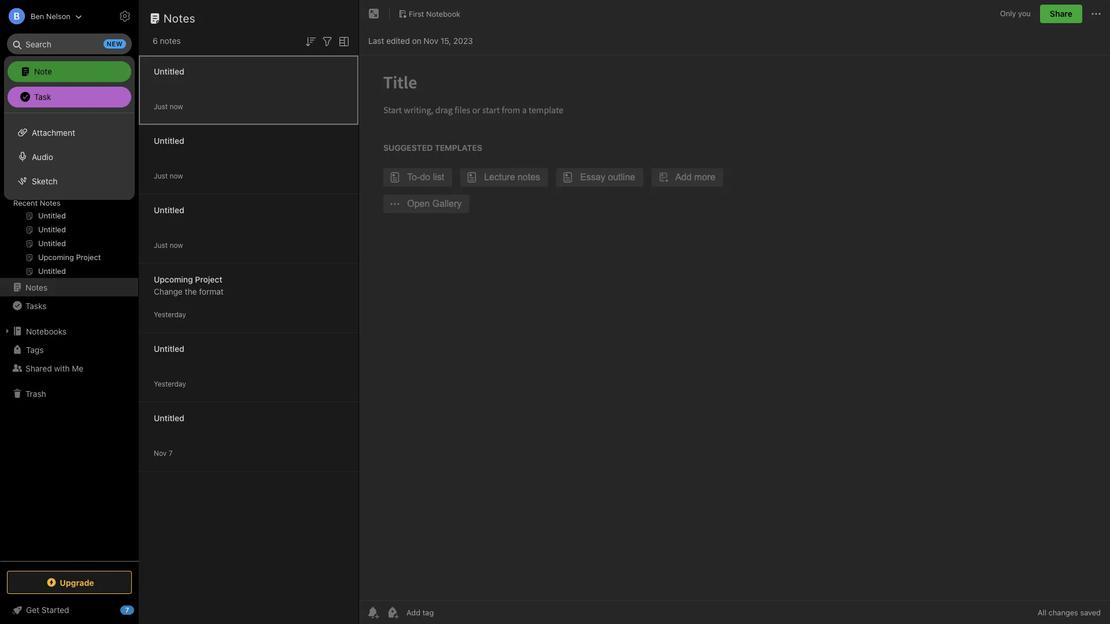 Task type: describe. For each thing, give the bounding box(es) containing it.
notebook
[[426, 9, 460, 18]]

add filters image
[[320, 35, 334, 48]]

settings image
[[118, 9, 132, 23]]

notes
[[160, 36, 181, 46]]

note button
[[8, 61, 131, 82]]

notebooks link
[[0, 322, 138, 341]]

2023
[[453, 36, 473, 45]]

sketch
[[32, 176, 57, 186]]

task button
[[8, 87, 131, 108]]

0 vertical spatial notes
[[164, 12, 195, 25]]

trash link
[[0, 385, 138, 403]]

0 vertical spatial 7
[[169, 449, 173, 458]]

new
[[25, 66, 42, 76]]

1 now from the top
[[170, 102, 183, 111]]

3 just from the top
[[154, 241, 168, 250]]

click
[[21, 151, 38, 161]]

group inside tree
[[0, 128, 138, 283]]

audio button
[[4, 145, 135, 169]]

attachment button
[[4, 120, 135, 145]]

upcoming
[[154, 274, 193, 284]]

project
[[195, 274, 222, 284]]

started
[[42, 605, 69, 615]]

icon on a note, notebook, stack or tag to add it here.
[[21, 151, 115, 181]]

notebooks
[[26, 326, 67, 336]]

1 untitled from the top
[[154, 66, 184, 76]]

all changes saved
[[1038, 608, 1101, 618]]

Note Editor text field
[[359, 56, 1110, 601]]

nov inside note window element
[[424, 36, 438, 45]]

upgrade button
[[7, 571, 132, 594]]

2 just from the top
[[154, 171, 168, 180]]

tasks button
[[0, 297, 138, 315]]

me
[[72, 363, 83, 373]]

more actions image
[[1089, 7, 1103, 21]]

icon
[[63, 151, 78, 161]]

click the ...
[[21, 151, 61, 161]]

only you
[[1000, 9, 1031, 18]]

2 untitled from the top
[[154, 136, 184, 145]]

expand note image
[[367, 7, 381, 21]]

Search text field
[[15, 34, 124, 54]]

add tag image
[[386, 606, 400, 620]]

3 now from the top
[[170, 241, 183, 250]]

change
[[154, 287, 183, 296]]

or
[[79, 162, 86, 171]]

first
[[55, 138, 70, 147]]

...
[[53, 151, 61, 161]]

new search field
[[15, 34, 126, 54]]

nelson
[[46, 11, 70, 21]]

shared with me link
[[0, 359, 138, 378]]

4 untitled from the top
[[154, 344, 184, 354]]

get
[[26, 605, 39, 615]]

only
[[1000, 9, 1016, 18]]

Add tag field
[[405, 608, 492, 618]]

the inside 'upcoming project change the format'
[[185, 287, 197, 296]]

task
[[34, 92, 51, 101]]

a
[[91, 151, 95, 161]]

recent notes
[[13, 198, 61, 208]]

6
[[153, 36, 158, 46]]

here.
[[43, 172, 60, 181]]

1 vertical spatial notes
[[40, 198, 61, 208]]

audio
[[32, 152, 53, 162]]

yesterday for upcoming project
[[154, 310, 186, 319]]

note window element
[[359, 0, 1110, 625]]

changes
[[1049, 608, 1078, 618]]

Account field
[[0, 5, 82, 28]]

first
[[409, 9, 424, 18]]

saved
[[1080, 608, 1101, 618]]

notes link
[[0, 278, 138, 297]]

sketch button
[[4, 169, 135, 193]]

tag
[[88, 162, 100, 171]]

get started
[[26, 605, 69, 615]]

click to collapse image
[[134, 603, 143, 617]]

notebook,
[[21, 162, 56, 171]]



Task type: vqa. For each thing, say whether or not it's contained in the screenshot.
security
no



Task type: locate. For each thing, give the bounding box(es) containing it.
to
[[102, 162, 109, 171]]

0 vertical spatial now
[[170, 102, 183, 111]]

1 vertical spatial the
[[185, 287, 197, 296]]

first notebook
[[409, 9, 460, 18]]

1 just now from the top
[[154, 102, 183, 111]]

add your first shortcut
[[21, 138, 102, 147]]

0 vertical spatial yesterday
[[154, 310, 186, 319]]

2 vertical spatial now
[[170, 241, 183, 250]]

1 horizontal spatial nov
[[424, 36, 438, 45]]

0 horizontal spatial nov
[[154, 449, 167, 458]]

1 just from the top
[[154, 102, 168, 111]]

View options field
[[334, 34, 351, 48]]

on right edited
[[412, 36, 421, 45]]

your
[[37, 138, 53, 147]]

expand notebooks image
[[3, 327, 12, 336]]

tree containing home
[[0, 91, 139, 561]]

new
[[107, 40, 123, 47]]

attachment
[[32, 128, 75, 137]]

yesterday for untitled
[[154, 380, 186, 388]]

1 yesterday from the top
[[154, 310, 186, 319]]

1 vertical spatial on
[[80, 151, 89, 161]]

2 vertical spatial just now
[[154, 241, 183, 250]]

15,
[[441, 36, 451, 45]]

3 just now from the top
[[154, 241, 183, 250]]

group containing add your first shortcut
[[0, 128, 138, 283]]

0 horizontal spatial the
[[40, 151, 51, 161]]

all
[[1038, 608, 1047, 618]]

notes up tasks
[[25, 282, 48, 292]]

0 vertical spatial nov
[[424, 36, 438, 45]]

More actions field
[[1089, 5, 1103, 23]]

on
[[412, 36, 421, 45], [80, 151, 89, 161]]

format
[[199, 287, 224, 296]]

trash
[[25, 389, 46, 399]]

2 yesterday from the top
[[154, 380, 186, 388]]

notes down 'sketch' at the top of the page
[[40, 198, 61, 208]]

1 horizontal spatial 7
[[169, 449, 173, 458]]

notes up notes
[[164, 12, 195, 25]]

1 vertical spatial just now
[[154, 171, 183, 180]]

1 horizontal spatial the
[[185, 287, 197, 296]]

just
[[154, 102, 168, 111], [154, 171, 168, 180], [154, 241, 168, 250]]

6 notes
[[153, 36, 181, 46]]

home
[[25, 95, 48, 105]]

note
[[34, 66, 52, 76]]

1 vertical spatial nov
[[154, 449, 167, 458]]

recent
[[13, 198, 38, 208]]

upgrade
[[60, 578, 94, 588]]

stack
[[58, 162, 77, 171]]

3 untitled from the top
[[154, 205, 184, 215]]

share
[[1050, 9, 1073, 19]]

shared with me
[[25, 363, 83, 373]]

1 vertical spatial 7
[[125, 607, 129, 614]]

yesterday
[[154, 310, 186, 319], [154, 380, 186, 388]]

first notebook button
[[394, 6, 465, 22]]

share button
[[1040, 5, 1083, 23]]

nov
[[424, 36, 438, 45], [154, 449, 167, 458]]

2 now from the top
[[170, 171, 183, 180]]

5 untitled from the top
[[154, 413, 184, 423]]

7 inside help and learning task checklist field
[[125, 607, 129, 614]]

0 vertical spatial the
[[40, 151, 51, 161]]

you
[[1018, 9, 1031, 18]]

on inside note window element
[[412, 36, 421, 45]]

ben nelson
[[31, 11, 70, 21]]

the left format
[[185, 287, 197, 296]]

now
[[170, 102, 183, 111], [170, 171, 183, 180], [170, 241, 183, 250]]

with
[[54, 363, 70, 373]]

Add filters field
[[320, 34, 334, 48]]

add
[[21, 138, 35, 147]]

2 vertical spatial notes
[[25, 282, 48, 292]]

note creation menu element
[[8, 59, 131, 110]]

last edited on nov 15, 2023
[[368, 36, 473, 45]]

shortcut
[[72, 138, 102, 147]]

1 vertical spatial just
[[154, 171, 168, 180]]

1 horizontal spatial on
[[412, 36, 421, 45]]

notes
[[164, 12, 195, 25], [40, 198, 61, 208], [25, 282, 48, 292]]

nov 7
[[154, 449, 173, 458]]

the
[[40, 151, 51, 161], [185, 287, 197, 296]]

7
[[169, 449, 173, 458], [125, 607, 129, 614]]

Sort options field
[[304, 34, 317, 48]]

1 vertical spatial yesterday
[[154, 380, 186, 388]]

tasks
[[25, 301, 46, 311]]

0 horizontal spatial on
[[80, 151, 89, 161]]

0 vertical spatial just now
[[154, 102, 183, 111]]

on inside icon on a note, notebook, stack or tag to add it here.
[[80, 151, 89, 161]]

add
[[21, 172, 34, 181]]

edited
[[386, 36, 410, 45]]

last
[[368, 36, 384, 45]]

upcoming project change the format
[[154, 274, 224, 296]]

Help and Learning task checklist field
[[0, 601, 139, 620]]

tags button
[[0, 341, 138, 359]]

2 vertical spatial just
[[154, 241, 168, 250]]

new button
[[7, 61, 132, 82]]

add a reminder image
[[366, 606, 380, 620]]

note,
[[97, 151, 115, 161]]

tree
[[0, 91, 139, 561]]

2 just now from the top
[[154, 171, 183, 180]]

untitled
[[154, 66, 184, 76], [154, 136, 184, 145], [154, 205, 184, 215], [154, 344, 184, 354], [154, 413, 184, 423]]

ben
[[31, 11, 44, 21]]

the left ...
[[40, 151, 51, 161]]

tags
[[26, 345, 44, 355]]

it
[[36, 172, 41, 181]]

on left a
[[80, 151, 89, 161]]

just now
[[154, 102, 183, 111], [154, 171, 183, 180], [154, 241, 183, 250]]

group
[[0, 128, 138, 283]]

home link
[[0, 91, 139, 109]]

0 vertical spatial on
[[412, 36, 421, 45]]

1 vertical spatial now
[[170, 171, 183, 180]]

shared
[[25, 363, 52, 373]]

0 horizontal spatial 7
[[125, 607, 129, 614]]

0 vertical spatial just
[[154, 102, 168, 111]]



